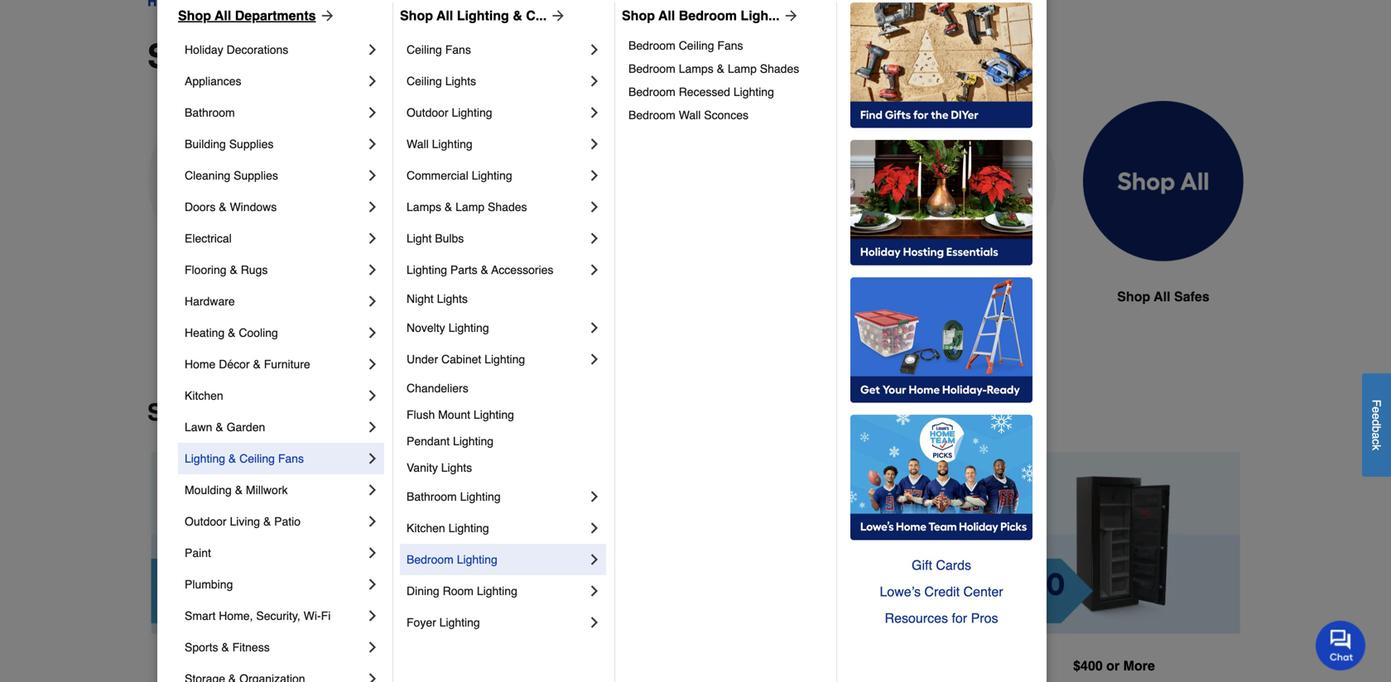 Task type: describe. For each thing, give the bounding box(es) containing it.
lowe's credit center
[[880, 584, 1004, 600]]

chevron right image for paint
[[365, 545, 381, 562]]

$400
[[843, 659, 872, 674]]

shop all lighting & c... link
[[400, 6, 567, 26]]

ceiling inside 'link'
[[679, 39, 715, 52]]

a black sentrysafe fireproof safe. image
[[147, 101, 308, 261]]

c...
[[526, 8, 547, 23]]

safes for home safes
[[605, 289, 640, 304]]

bedroom lighting
[[407, 553, 498, 567]]

chevron right image for lawn & garden
[[365, 419, 381, 436]]

kitchen for kitchen lighting
[[407, 522, 445, 535]]

commercial lighting
[[407, 169, 513, 182]]

fans inside 'link'
[[718, 39, 744, 52]]

$400 or
[[1074, 659, 1120, 674]]

cleaning supplies link
[[185, 160, 365, 191]]

gun
[[382, 289, 409, 304]]

shades inside 'link'
[[488, 200, 527, 214]]

outdoor for outdoor lighting
[[407, 106, 449, 119]]

pendant
[[407, 435, 450, 448]]

ceiling lights link
[[407, 65, 587, 97]]

all for bedroom
[[659, 8, 675, 23]]

lights for ceiling lights
[[445, 75, 476, 88]]

hardware
[[185, 295, 235, 308]]

lighting down bedroom lighting link
[[477, 585, 518, 598]]

bathroom lighting
[[407, 490, 501, 504]]

kitchen for kitchen
[[185, 389, 223, 403]]

chevron right image for moulding & millwork
[[365, 482, 381, 499]]

chevron right image for lighting parts & accessories
[[587, 262, 603, 278]]

holiday decorations link
[[185, 34, 365, 65]]

file safes
[[946, 289, 1008, 304]]

wall lighting
[[407, 138, 473, 151]]

gift cards link
[[851, 553, 1033, 579]]

chevron right image for doors & windows
[[365, 199, 381, 215]]

bedroom ceiling fans link
[[629, 34, 825, 57]]

a black honeywell chest safe with the top open. image
[[709, 101, 870, 262]]

home safes link
[[522, 101, 683, 347]]

shop safes by price
[[147, 400, 371, 426]]

pros
[[971, 611, 999, 626]]

find gifts for the diyer. image
[[851, 2, 1033, 128]]

$200 – $400
[[799, 659, 872, 674]]

& right parts
[[481, 263, 489, 277]]

shop for shop all lighting & c...
[[400, 8, 433, 23]]

rugs
[[241, 263, 268, 277]]

ceiling up ceiling lights
[[407, 43, 442, 56]]

chat invite button image
[[1316, 621, 1367, 671]]

commercial
[[407, 169, 469, 182]]

& left rugs
[[230, 263, 238, 277]]

holiday hosting essentials. image
[[851, 140, 1033, 266]]

bedroom wall sconces
[[629, 109, 749, 122]]

doors
[[185, 200, 216, 214]]

& up moulding & millwork on the bottom of page
[[229, 452, 236, 466]]

flooring & rugs
[[185, 263, 268, 277]]

shop all departments
[[178, 8, 316, 23]]

mount
[[438, 408, 471, 422]]

arrow right image for shop all bedroom ligh...
[[780, 7, 800, 24]]

chevron right image for ceiling fans
[[587, 41, 603, 58]]

fi
[[321, 610, 331, 623]]

lighting up gun safes at the left of page
[[407, 263, 447, 277]]

departments
[[235, 8, 316, 23]]

& right décor
[[253, 358, 261, 371]]

shop all bedroom ligh... link
[[622, 6, 800, 26]]

& inside "link"
[[717, 62, 725, 75]]

home décor & furniture
[[185, 358, 310, 371]]

chevron right image for bedroom lighting
[[587, 552, 603, 568]]

chevron right image for home décor & furniture
[[365, 356, 381, 373]]

outdoor lighting
[[407, 106, 493, 119]]

ceiling fans link
[[407, 34, 587, 65]]

lighting down outdoor lighting
[[432, 138, 473, 151]]

shop all departments link
[[178, 6, 336, 26]]

living
[[230, 515, 260, 529]]

flush mount lighting
[[407, 408, 514, 422]]

center
[[964, 584, 1004, 600]]

lamps inside 'link'
[[407, 200, 442, 214]]

a tall black sports afield gun safe. image
[[335, 101, 495, 262]]

lighting up dining room lighting
[[457, 553, 498, 567]]

chevron right image for sports & fitness
[[365, 640, 381, 656]]

commercial lighting link
[[407, 160, 587, 191]]

chevron right image for lamps & lamp shades
[[587, 199, 603, 215]]

ceiling down ceiling fans
[[407, 75, 442, 88]]

night
[[407, 292, 434, 306]]

chevron right image for flooring & rugs
[[365, 262, 381, 278]]

chevron right image for foyer lighting
[[587, 615, 603, 631]]

get your home holiday-ready. image
[[851, 278, 1033, 403]]

lights for night lights
[[437, 292, 468, 306]]

pendant lighting
[[407, 435, 494, 448]]

flush
[[407, 408, 435, 422]]

credit
[[925, 584, 960, 600]]

lighting down room
[[440, 616, 480, 630]]

windows
[[230, 200, 277, 214]]

$400 or more
[[1074, 659, 1156, 674]]

for
[[952, 611, 968, 626]]

wall lighting link
[[407, 128, 587, 160]]

lights for vanity lights
[[441, 461, 472, 475]]

building supplies
[[185, 138, 274, 151]]

chevron right image for building supplies
[[365, 136, 381, 152]]

2 e from the top
[[1371, 413, 1384, 420]]

outdoor lighting link
[[407, 97, 587, 128]]

lighting up ceiling fans link
[[457, 8, 509, 23]]

or
[[266, 659, 280, 674]]

all for departments
[[215, 8, 231, 23]]

supplies for cleaning supplies
[[234, 169, 278, 182]]

electrical
[[185, 232, 232, 245]]

lighting & ceiling fans
[[185, 452, 304, 466]]

chevron right image for dining room lighting
[[587, 583, 603, 600]]

lowe's home team holiday picks. image
[[851, 415, 1033, 541]]

bedroom up dining
[[407, 553, 454, 567]]

lighting up chandeliers link
[[485, 353, 525, 366]]

home décor & furniture link
[[185, 349, 365, 380]]

bedroom for sconces
[[629, 109, 676, 122]]

$99
[[241, 659, 263, 674]]

under cabinet lighting
[[407, 353, 525, 366]]

accessories
[[492, 263, 554, 277]]

lighting up kitchen lighting link
[[460, 490, 501, 504]]

chevron right image for heating & cooling
[[365, 325, 381, 341]]

& right sports
[[221, 641, 229, 655]]

lighting down chandeliers link
[[474, 408, 514, 422]]

paint link
[[185, 538, 365, 569]]

arrow right image
[[316, 7, 336, 24]]

bedroom recessed lighting
[[629, 85, 775, 99]]

pendant lighting link
[[407, 428, 603, 455]]

dining room lighting link
[[407, 576, 587, 607]]

bedroom lamps & lamp shades link
[[629, 57, 825, 80]]

outdoor for outdoor living & patio
[[185, 515, 227, 529]]

room
[[443, 585, 474, 598]]

ceiling lights
[[407, 75, 476, 88]]

c
[[1371, 439, 1384, 445]]

–
[[832, 659, 839, 674]]

smart home, security, wi-fi link
[[185, 601, 365, 632]]

safes for gun safes
[[412, 289, 448, 304]]

shop for shop all departments
[[178, 8, 211, 23]]

chevron right image for kitchen
[[365, 388, 381, 404]]

$99 or less. image
[[151, 453, 403, 635]]

bedroom up "bedroom ceiling fans" 'link' at top
[[679, 8, 737, 23]]

cleaning supplies
[[185, 169, 278, 182]]

chevron right image for bathroom lighting
[[587, 489, 603, 505]]

resources
[[885, 611, 949, 626]]

foyer lighting link
[[407, 607, 587, 639]]

dining
[[407, 585, 440, 598]]

gun safes
[[382, 289, 448, 304]]

less
[[283, 659, 314, 674]]

a black sentrysafe file safe with a key in the lock and the lid ajar. image
[[896, 101, 1057, 261]]

heating
[[185, 326, 225, 340]]

safes for file safes
[[972, 289, 1008, 304]]

building supplies link
[[185, 128, 365, 160]]

f
[[1371, 400, 1384, 407]]

shop all bedroom ligh...
[[622, 8, 780, 23]]

& left patio
[[263, 515, 271, 529]]

ceiling up millwork on the bottom of page
[[240, 452, 275, 466]]

bathroom for bathroom
[[185, 106, 235, 119]]

kitchen lighting
[[407, 522, 489, 535]]



Task type: vqa. For each thing, say whether or not it's contained in the screenshot.
the top THE HOME
yes



Task type: locate. For each thing, give the bounding box(es) containing it.
chevron right image
[[365, 41, 381, 58], [587, 41, 603, 58], [365, 73, 381, 89], [365, 167, 381, 184], [587, 167, 603, 184], [365, 199, 381, 215], [587, 230, 603, 247], [365, 293, 381, 310], [587, 320, 603, 336], [587, 351, 603, 368], [365, 356, 381, 373], [365, 419, 381, 436], [365, 482, 381, 499], [365, 514, 381, 530], [587, 520, 603, 537], [587, 552, 603, 568], [365, 577, 381, 593], [587, 583, 603, 600], [365, 608, 381, 625], [587, 615, 603, 631]]

2 shop from the left
[[400, 8, 433, 23]]

1 horizontal spatial bathroom
[[407, 490, 457, 504]]

wi-
[[304, 610, 321, 623]]

bedroom inside 'link'
[[629, 39, 676, 52]]

home for home safes
[[564, 289, 601, 304]]

0 horizontal spatial lamp
[[456, 200, 485, 214]]

1 horizontal spatial lamps
[[679, 62, 714, 75]]

0 horizontal spatial shop
[[147, 400, 205, 426]]

0 vertical spatial outdoor
[[407, 106, 449, 119]]

bedroom up the bedroom wall sconces
[[629, 85, 676, 99]]

$200
[[799, 659, 828, 674]]

wall down bedroom recessed lighting
[[679, 109, 701, 122]]

shop all safes link
[[1084, 101, 1244, 347]]

bathroom down vanity lights
[[407, 490, 457, 504]]

chevron right image for light bulbs
[[587, 230, 603, 247]]

0 horizontal spatial arrow right image
[[547, 7, 567, 24]]

1 horizontal spatial outdoor
[[407, 106, 449, 119]]

lamps inside "link"
[[679, 62, 714, 75]]

shop up holiday
[[178, 8, 211, 23]]

shop for shop safes by price
[[147, 400, 205, 426]]

home safes
[[564, 289, 640, 304]]

chevron right image for lighting & ceiling fans
[[365, 451, 381, 467]]

outdoor down moulding
[[185, 515, 227, 529]]

& inside 'link'
[[445, 200, 453, 214]]

$200 to $400. image
[[709, 453, 962, 635]]

night lights link
[[407, 286, 603, 312]]

lights down 'pendant lighting' at bottom
[[441, 461, 472, 475]]

lamp down commercial lighting
[[456, 200, 485, 214]]

0 vertical spatial lights
[[445, 75, 476, 88]]

arrow right image for shop all lighting & c...
[[547, 7, 567, 24]]

lamps & lamp shades link
[[407, 191, 587, 223]]

building
[[185, 138, 226, 151]]

1 vertical spatial lamps
[[407, 200, 442, 214]]

1 vertical spatial supplies
[[234, 169, 278, 182]]

lamps & lamp shades
[[407, 200, 527, 214]]

chevron right image for hardware
[[365, 293, 381, 310]]

0 horizontal spatial shop
[[178, 8, 211, 23]]

fireproof safes
[[179, 289, 276, 304]]

lighting up moulding
[[185, 452, 225, 466]]

shop up bedroom ceiling fans
[[622, 8, 655, 23]]

fans
[[718, 39, 744, 52], [445, 43, 471, 56], [278, 452, 304, 466]]

holiday decorations
[[185, 43, 289, 56]]

0 vertical spatial kitchen
[[185, 389, 223, 403]]

recessed
[[679, 85, 731, 99]]

security,
[[256, 610, 301, 623]]

0 vertical spatial wall
[[679, 109, 701, 122]]

e up d
[[1371, 407, 1384, 413]]

a black sentrysafe home safe with the door ajar. image
[[522, 101, 683, 261]]

decorations
[[227, 43, 289, 56]]

kitchen up lawn
[[185, 389, 223, 403]]

arrow right image up "bedroom ceiling fans" 'link' at top
[[780, 7, 800, 24]]

1 horizontal spatial home
[[564, 289, 601, 304]]

shades
[[760, 62, 800, 75], [488, 200, 527, 214]]

1 horizontal spatial shades
[[760, 62, 800, 75]]

lighting down bedroom lamps & lamp shades "link" on the top of the page
[[734, 85, 775, 99]]

bedroom for fans
[[629, 39, 676, 52]]

0 horizontal spatial lamps
[[407, 200, 442, 214]]

chevron right image for outdoor living & patio
[[365, 514, 381, 530]]

kitchen up bedroom lighting
[[407, 522, 445, 535]]

lamps up bedroom recessed lighting
[[679, 62, 714, 75]]

safes for fireproof safes
[[241, 289, 276, 304]]

bathroom down appliances
[[185, 106, 235, 119]]

outdoor up wall lighting
[[407, 106, 449, 119]]

bedroom wall sconces link
[[629, 104, 825, 127]]

lighting inside "link"
[[472, 169, 513, 182]]

& right lawn
[[216, 421, 223, 434]]

moulding & millwork link
[[185, 475, 365, 506]]

holiday
[[185, 43, 223, 56]]

1 vertical spatial kitchen
[[407, 522, 445, 535]]

0 vertical spatial lamps
[[679, 62, 714, 75]]

doors & windows link
[[185, 191, 365, 223]]

novelty lighting
[[407, 321, 489, 335]]

0 vertical spatial shop
[[1118, 289, 1151, 304]]

novelty lighting link
[[407, 312, 587, 344]]

2 horizontal spatial fans
[[718, 39, 744, 52]]

chevron right image for bathroom
[[365, 104, 381, 121]]

e
[[1371, 407, 1384, 413], [1371, 413, 1384, 420]]

patio
[[274, 515, 301, 529]]

file
[[946, 289, 969, 304]]

1 horizontal spatial arrow right image
[[780, 7, 800, 24]]

arrow right image inside the shop all bedroom ligh... link
[[780, 7, 800, 24]]

bathroom inside 'bathroom' link
[[185, 106, 235, 119]]

lighting up lamps & lamp shades 'link' on the left
[[472, 169, 513, 182]]

file safes link
[[896, 101, 1057, 347]]

price
[[314, 400, 371, 426]]

1 e from the top
[[1371, 407, 1384, 413]]

lighting parts & accessories
[[407, 263, 554, 277]]

lights up the novelty lighting
[[437, 292, 468, 306]]

0 horizontal spatial kitchen
[[185, 389, 223, 403]]

sports & fitness link
[[185, 632, 365, 664]]

1 vertical spatial shades
[[488, 200, 527, 214]]

1 horizontal spatial fans
[[445, 43, 471, 56]]

2 arrow right image from the left
[[780, 7, 800, 24]]

shop all. image
[[1084, 101, 1244, 262]]

1 horizontal spatial lamp
[[728, 62, 757, 75]]

0 vertical spatial supplies
[[229, 138, 274, 151]]

ceiling up bedroom lamps & lamp shades
[[679, 39, 715, 52]]

lighting down bathroom lighting
[[449, 522, 489, 535]]

$100 to $200. image
[[430, 453, 683, 635]]

1 vertical spatial home
[[185, 358, 216, 371]]

bathroom lighting link
[[407, 481, 587, 513]]

0 horizontal spatial wall
[[407, 138, 429, 151]]

chevron right image
[[587, 73, 603, 89], [365, 104, 381, 121], [587, 104, 603, 121], [365, 136, 381, 152], [587, 136, 603, 152], [587, 199, 603, 215], [365, 230, 381, 247], [365, 262, 381, 278], [587, 262, 603, 278], [365, 325, 381, 341], [365, 388, 381, 404], [365, 451, 381, 467], [587, 489, 603, 505], [365, 545, 381, 562], [365, 640, 381, 656], [365, 671, 381, 683]]

chevron right image for kitchen lighting
[[587, 520, 603, 537]]

all inside the shop all bedroom ligh... link
[[659, 8, 675, 23]]

lawn & garden link
[[185, 412, 365, 443]]

lighting
[[457, 8, 509, 23], [734, 85, 775, 99], [452, 106, 493, 119], [432, 138, 473, 151], [472, 169, 513, 182], [407, 263, 447, 277], [449, 321, 489, 335], [485, 353, 525, 366], [474, 408, 514, 422], [453, 435, 494, 448], [185, 452, 225, 466], [460, 490, 501, 504], [449, 522, 489, 535], [457, 553, 498, 567], [477, 585, 518, 598], [440, 616, 480, 630]]

doors & windows
[[185, 200, 277, 214]]

$99 or less
[[241, 659, 314, 674]]

chevron right image for ceiling lights
[[587, 73, 603, 89]]

bathroom for bathroom lighting
[[407, 490, 457, 504]]

flush mount lighting link
[[407, 402, 603, 428]]

2 horizontal spatial shop
[[622, 8, 655, 23]]

shop inside 'link'
[[1118, 289, 1151, 304]]

chevron right image for appliances
[[365, 73, 381, 89]]

heating & cooling link
[[185, 317, 365, 349]]

& left millwork on the bottom of page
[[235, 484, 243, 497]]

& up bulbs
[[445, 200, 453, 214]]

lighting & ceiling fans link
[[185, 443, 365, 475]]

all for lighting
[[437, 8, 453, 23]]

lamp up bedroom recessed lighting link
[[728, 62, 757, 75]]

chevron right image for holiday decorations
[[365, 41, 381, 58]]

1 horizontal spatial wall
[[679, 109, 701, 122]]

gift
[[912, 558, 933, 573]]

lighting down ceiling lights link
[[452, 106, 493, 119]]

foyer
[[407, 616, 436, 630]]

shop for shop all bedroom ligh...
[[622, 8, 655, 23]]

bedroom down bedroom ceiling fans
[[629, 62, 676, 75]]

chevron right image for novelty lighting
[[587, 320, 603, 336]]

home for home décor & furniture
[[185, 358, 216, 371]]

1 vertical spatial bathroom
[[407, 490, 457, 504]]

arrow right image up ceiling fans link
[[547, 7, 567, 24]]

home
[[564, 289, 601, 304], [185, 358, 216, 371]]

lamps up light
[[407, 200, 442, 214]]

fitness
[[232, 641, 270, 655]]

safes for shop safes by price
[[212, 400, 274, 426]]

2 vertical spatial lights
[[441, 461, 472, 475]]

0 vertical spatial lamp
[[728, 62, 757, 75]]

lights up outdoor lighting
[[445, 75, 476, 88]]

parts
[[451, 263, 478, 277]]

safes
[[147, 37, 236, 75], [241, 289, 276, 304], [412, 289, 448, 304], [605, 289, 640, 304], [972, 289, 1008, 304], [1175, 289, 1210, 304], [212, 400, 274, 426]]

smart
[[185, 610, 216, 623]]

& down "bedroom ceiling fans" 'link' at top
[[717, 62, 725, 75]]

lighting down flush mount lighting
[[453, 435, 494, 448]]

0 horizontal spatial bathroom
[[185, 106, 235, 119]]

cards
[[936, 558, 972, 573]]

kitchen link
[[185, 380, 365, 412]]

all
[[215, 8, 231, 23], [437, 8, 453, 23], [659, 8, 675, 23], [1154, 289, 1171, 304]]

e up b
[[1371, 413, 1384, 420]]

chevron right image for under cabinet lighting
[[587, 351, 603, 368]]

1 vertical spatial shop
[[147, 400, 205, 426]]

1 horizontal spatial shop
[[1118, 289, 1151, 304]]

0 horizontal spatial shades
[[488, 200, 527, 214]]

3 shop from the left
[[622, 8, 655, 23]]

0 vertical spatial home
[[564, 289, 601, 304]]

lawn
[[185, 421, 212, 434]]

bathroom inside bathroom lighting link
[[407, 490, 457, 504]]

0 horizontal spatial fans
[[278, 452, 304, 466]]

lamp inside 'link'
[[456, 200, 485, 214]]

bedroom down bedroom recessed lighting
[[629, 109, 676, 122]]

supplies up windows
[[234, 169, 278, 182]]

1 arrow right image from the left
[[547, 7, 567, 24]]

flooring
[[185, 263, 227, 277]]

shop up ceiling fans
[[400, 8, 433, 23]]

lamp inside "link"
[[728, 62, 757, 75]]

shop for shop all safes
[[1118, 289, 1151, 304]]

chevron right image for smart home, security, wi-fi
[[365, 608, 381, 625]]

1 vertical spatial outdoor
[[185, 515, 227, 529]]

supplies for building supplies
[[229, 138, 274, 151]]

garden
[[227, 421, 265, 434]]

sconces
[[704, 109, 749, 122]]

fans up the moulding & millwork link
[[278, 452, 304, 466]]

chandeliers
[[407, 382, 469, 395]]

under cabinet lighting link
[[407, 344, 587, 375]]

bedroom for lighting
[[629, 85, 676, 99]]

kitchen lighting link
[[407, 513, 587, 544]]

bedroom inside "link"
[[629, 62, 676, 75]]

1 vertical spatial wall
[[407, 138, 429, 151]]

shades inside "link"
[[760, 62, 800, 75]]

arrow right image inside shop all lighting & c... link
[[547, 7, 567, 24]]

gun safes link
[[335, 101, 495, 347]]

fans up ceiling lights
[[445, 43, 471, 56]]

bedroom ceiling fans
[[629, 39, 744, 52]]

shades down ligh...
[[760, 62, 800, 75]]

all inside 'shop all departments' link
[[215, 8, 231, 23]]

& left cooling
[[228, 326, 236, 340]]

chevron right image for electrical
[[365, 230, 381, 247]]

0 vertical spatial bathroom
[[185, 106, 235, 119]]

bathroom
[[185, 106, 235, 119], [407, 490, 457, 504]]

arrow right image
[[547, 7, 567, 24], [780, 7, 800, 24]]

more
[[1124, 659, 1156, 674]]

chevron right image for plumbing
[[365, 577, 381, 593]]

lights
[[445, 75, 476, 88], [437, 292, 468, 306], [441, 461, 472, 475]]

wall
[[679, 109, 701, 122], [407, 138, 429, 151]]

1 shop from the left
[[178, 8, 211, 23]]

1 vertical spatial lamp
[[456, 200, 485, 214]]

shades down commercial lighting "link"
[[488, 200, 527, 214]]

all for safes
[[1154, 289, 1171, 304]]

chevron right image for wall lighting
[[587, 136, 603, 152]]

&
[[513, 8, 523, 23], [717, 62, 725, 75], [219, 200, 227, 214], [445, 200, 453, 214], [230, 263, 238, 277], [481, 263, 489, 277], [228, 326, 236, 340], [253, 358, 261, 371], [216, 421, 223, 434], [229, 452, 236, 466], [235, 484, 243, 497], [263, 515, 271, 529], [221, 641, 229, 655]]

f e e d b a c k button
[[1363, 373, 1392, 477]]

bedroom for &
[[629, 62, 676, 75]]

0 horizontal spatial home
[[185, 358, 216, 371]]

bedroom recessed lighting link
[[629, 80, 825, 104]]

all inside shop all lighting & c... link
[[437, 8, 453, 23]]

moulding
[[185, 484, 232, 497]]

dining room lighting
[[407, 585, 518, 598]]

bedroom
[[679, 8, 737, 23], [629, 39, 676, 52], [629, 62, 676, 75], [629, 85, 676, 99], [629, 109, 676, 122], [407, 553, 454, 567]]

& right doors
[[219, 200, 227, 214]]

vanity lights
[[407, 461, 472, 475]]

chevron right image for outdoor lighting
[[587, 104, 603, 121]]

& left c...
[[513, 8, 523, 23]]

b
[[1371, 426, 1384, 433]]

bedroom down shop all bedroom ligh... at top
[[629, 39, 676, 52]]

lighting up under cabinet lighting
[[449, 321, 489, 335]]

outdoor living & patio link
[[185, 506, 365, 538]]

flooring & rugs link
[[185, 254, 365, 286]]

sports & fitness
[[185, 641, 270, 655]]

resources for pros
[[885, 611, 999, 626]]

fans up bedroom lamps & lamp shades "link" on the top of the page
[[718, 39, 744, 52]]

1 horizontal spatial kitchen
[[407, 522, 445, 535]]

supplies up cleaning supplies on the left top of the page
[[229, 138, 274, 151]]

millwork
[[246, 484, 288, 497]]

bedroom lighting link
[[407, 544, 587, 576]]

wall up commercial
[[407, 138, 429, 151]]

décor
[[219, 358, 250, 371]]

all inside 'shop all safes' 'link'
[[1154, 289, 1171, 304]]

chevron right image for cleaning supplies
[[365, 167, 381, 184]]

light
[[407, 232, 432, 245]]

$400 or more. image
[[988, 453, 1241, 635]]

lighting parts & accessories link
[[407, 254, 587, 286]]

electrical link
[[185, 223, 365, 254]]

outdoor living & patio
[[185, 515, 301, 529]]

foyer lighting
[[407, 616, 480, 630]]

0 horizontal spatial outdoor
[[185, 515, 227, 529]]

chevron right image for commercial lighting
[[587, 167, 603, 184]]

0 vertical spatial shades
[[760, 62, 800, 75]]

1 vertical spatial lights
[[437, 292, 468, 306]]

1 horizontal spatial shop
[[400, 8, 433, 23]]



